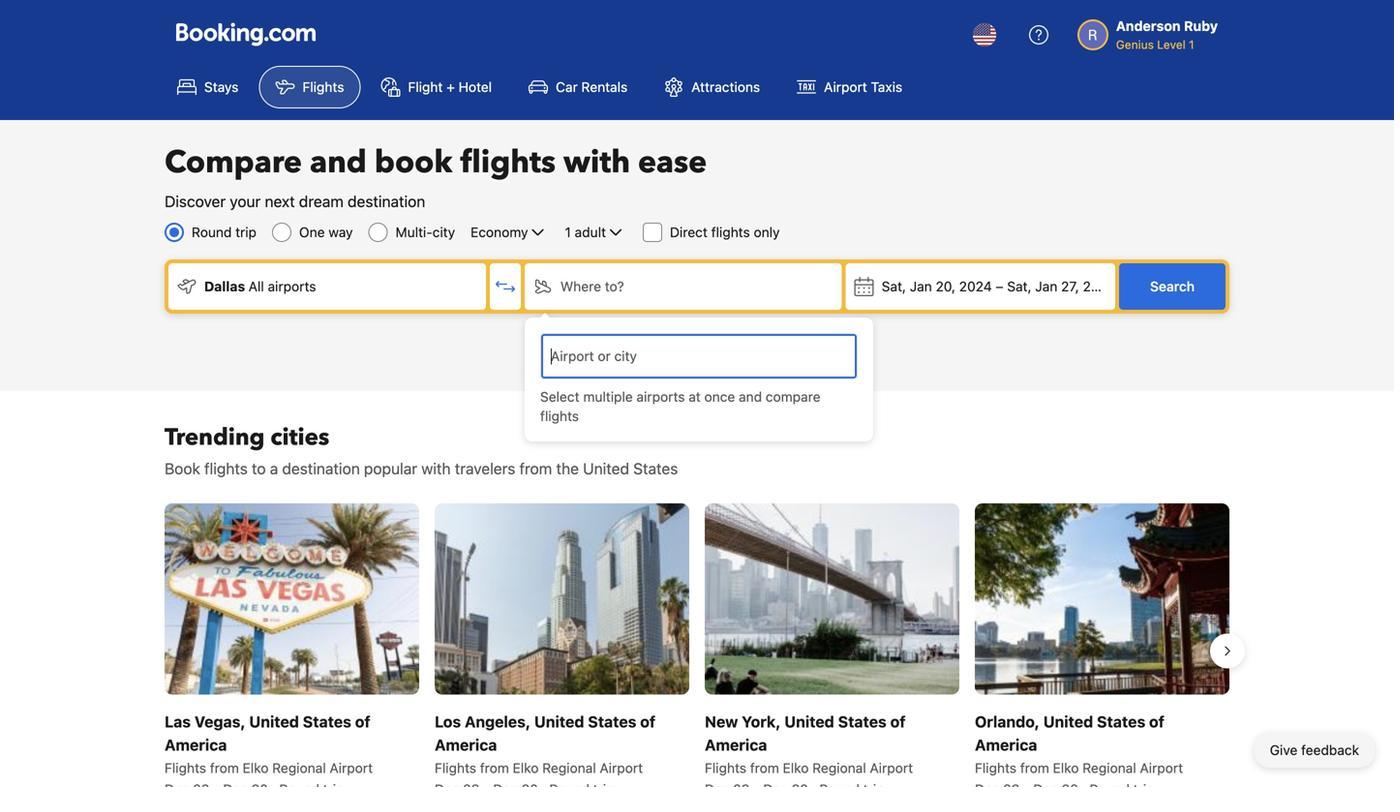 Task type: vqa. For each thing, say whether or not it's contained in the screenshot.
United in the New York, United States of America Flights from Elko Regional Airport
yes



Task type: describe. For each thing, give the bounding box(es) containing it.
with inside compare and book flights with ease discover your next dream destination
[[564, 141, 631, 184]]

airport inside orlando, united states of america flights from elko regional airport
[[1141, 760, 1184, 776]]

airport for los angeles, united states of america
[[600, 760, 643, 776]]

2 sat, from the left
[[1008, 278, 1032, 294]]

Airport or city text field
[[549, 346, 850, 367]]

20,
[[936, 278, 956, 294]]

trending cities book flights to a destination popular with travelers from the united states
[[165, 422, 678, 478]]

dallas
[[204, 278, 245, 294]]

select
[[541, 389, 580, 405]]

1 adult button
[[563, 221, 628, 244]]

multiple
[[584, 389, 633, 405]]

from inside trending cities book flights to a destination popular with travelers from the united states
[[520, 460, 552, 478]]

states inside orlando, united states of america flights from elko regional airport
[[1098, 713, 1146, 731]]

compare and book flights with ease discover your next dream destination
[[165, 141, 707, 211]]

round trip
[[192, 224, 257, 240]]

2 jan from the left
[[1036, 278, 1058, 294]]

angeles,
[[465, 713, 531, 731]]

all
[[249, 278, 264, 294]]

orlando, united states of america flights from elko regional airport
[[975, 713, 1184, 776]]

airport for new york, united states of america
[[870, 760, 914, 776]]

vegas,
[[195, 713, 246, 731]]

economy
[[471, 224, 528, 240]]

genius
[[1117, 38, 1155, 51]]

elko inside orlando, united states of america flights from elko regional airport
[[1054, 760, 1080, 776]]

los
[[435, 713, 461, 731]]

flights inside orlando, united states of america flights from elko regional airport
[[975, 760, 1017, 776]]

flights for los angeles, united states of america
[[435, 760, 477, 776]]

flights inside select multiple airports at once and compare flights
[[541, 408, 579, 424]]

united for los angeles, united states of america
[[535, 713, 585, 731]]

flights inside trending cities book flights to a destination popular with travelers from the united states
[[204, 460, 248, 478]]

attractions link
[[648, 66, 777, 108]]

popular
[[364, 460, 418, 478]]

way
[[329, 224, 353, 240]]

multi-
[[396, 224, 433, 240]]

one way
[[299, 224, 353, 240]]

where
[[561, 278, 602, 294]]

travelers
[[455, 460, 516, 478]]

stays
[[204, 79, 239, 95]]

–
[[996, 278, 1004, 294]]

flights inside compare and book flights with ease discover your next dream destination
[[461, 141, 556, 184]]

direct flights only
[[670, 224, 780, 240]]

search button
[[1120, 263, 1226, 310]]

book
[[375, 141, 453, 184]]

to?
[[605, 278, 625, 294]]

car
[[556, 79, 578, 95]]

your
[[230, 192, 261, 211]]

sat, jan 20, 2024 – sat, jan 27, 2024
[[882, 278, 1116, 294]]

of inside orlando, united states of america flights from elko regional airport
[[1150, 713, 1165, 731]]

attractions
[[692, 79, 761, 95]]

airports for multiple
[[637, 389, 685, 405]]

direct
[[670, 224, 708, 240]]

flight
[[408, 79, 443, 95]]

level
[[1158, 38, 1186, 51]]

stays link
[[161, 66, 255, 108]]

1 inside popup button
[[565, 224, 571, 240]]

regional inside orlando, united states of america flights from elko regional airport
[[1083, 760, 1137, 776]]

compare
[[766, 389, 821, 405]]

anderson
[[1117, 18, 1181, 34]]

states inside trending cities book flights to a destination popular with travelers from the united states
[[634, 460, 678, 478]]

give
[[1271, 742, 1298, 758]]

and inside select multiple airports at once and compare flights
[[739, 389, 762, 405]]

regional for angeles,
[[543, 760, 596, 776]]

regional for york,
[[813, 760, 867, 776]]

orlando,
[[975, 713, 1040, 731]]

trending
[[165, 422, 265, 454]]

give feedback button
[[1255, 733, 1376, 768]]

new york, united states of america flights from elko regional airport
[[705, 713, 914, 776]]

multi-city
[[396, 224, 455, 240]]

los angeles, united states of america image
[[435, 504, 690, 695]]

america for vegas,
[[165, 736, 227, 754]]

book
[[165, 460, 200, 478]]

from for new york, united states of america
[[751, 760, 780, 776]]

regional for vegas,
[[272, 760, 326, 776]]

anderson ruby genius level 1
[[1117, 18, 1219, 51]]

from inside orlando, united states of america flights from elko regional airport
[[1021, 760, 1050, 776]]

only
[[754, 224, 780, 240]]

america inside orlando, united states of america flights from elko regional airport
[[975, 736, 1038, 754]]

taxis
[[871, 79, 903, 95]]

flights link
[[259, 66, 361, 108]]

states for las vegas, united states of america
[[303, 713, 352, 731]]

select multiple airports at once and compare flights
[[541, 389, 821, 424]]

dream
[[299, 192, 344, 211]]

next
[[265, 192, 295, 211]]

27,
[[1062, 278, 1080, 294]]



Task type: locate. For each thing, give the bounding box(es) containing it.
jan left 27,
[[1036, 278, 1058, 294]]

1 regional from the left
[[272, 760, 326, 776]]

states inside las vegas, united states of america flights from elko regional airport
[[303, 713, 352, 731]]

1 inside anderson ruby genius level 1
[[1190, 38, 1195, 51]]

2 regional from the left
[[543, 760, 596, 776]]

destination
[[348, 192, 426, 211], [282, 460, 360, 478]]

from inside los angeles, united states of america flights from elko regional airport
[[480, 760, 509, 776]]

adult
[[575, 224, 606, 240]]

america down orlando,
[[975, 736, 1038, 754]]

states inside los angeles, united states of america flights from elko regional airport
[[588, 713, 637, 731]]

united right vegas,
[[249, 713, 299, 731]]

discover
[[165, 192, 226, 211]]

4 of from the left
[[1150, 713, 1165, 731]]

give feedback
[[1271, 742, 1360, 758]]

feedback
[[1302, 742, 1360, 758]]

airports for all
[[268, 278, 316, 294]]

1 horizontal spatial 1
[[1190, 38, 1195, 51]]

and up dream
[[310, 141, 367, 184]]

united inside trending cities book flights to a destination popular with travelers from the united states
[[583, 460, 630, 478]]

4 america from the left
[[975, 736, 1038, 754]]

orlando, united states of america image
[[975, 504, 1230, 695]]

flights up economy
[[461, 141, 556, 184]]

elko
[[243, 760, 269, 776], [513, 760, 539, 776], [783, 760, 809, 776], [1054, 760, 1080, 776]]

jan left 20,
[[910, 278, 933, 294]]

elko for angeles,
[[513, 760, 539, 776]]

regional inside las vegas, united states of america flights from elko regional airport
[[272, 760, 326, 776]]

3 elko from the left
[[783, 760, 809, 776]]

1 jan from the left
[[910, 278, 933, 294]]

united right the at the left
[[583, 460, 630, 478]]

1 vertical spatial 1
[[565, 224, 571, 240]]

airport inside the new york, united states of america flights from elko regional airport
[[870, 760, 914, 776]]

america inside las vegas, united states of america flights from elko regional airport
[[165, 736, 227, 754]]

airports left at
[[637, 389, 685, 405]]

the
[[557, 460, 579, 478]]

2 elko from the left
[[513, 760, 539, 776]]

united inside los angeles, united states of america flights from elko regional airport
[[535, 713, 585, 731]]

new
[[705, 713, 738, 731]]

with
[[564, 141, 631, 184], [422, 460, 451, 478]]

las vegas, united states of america flights from elko regional airport
[[165, 713, 373, 776]]

regional
[[272, 760, 326, 776], [543, 760, 596, 776], [813, 760, 867, 776], [1083, 760, 1137, 776]]

airport inside los angeles, united states of america flights from elko regional airport
[[600, 760, 643, 776]]

2 of from the left
[[641, 713, 656, 731]]

with right popular
[[422, 460, 451, 478]]

flights inside the new york, united states of america flights from elko regional airport
[[705, 760, 747, 776]]

1 horizontal spatial sat,
[[1008, 278, 1032, 294]]

of inside the new york, united states of america flights from elko regional airport
[[891, 713, 906, 731]]

0 horizontal spatial jan
[[910, 278, 933, 294]]

from inside the new york, united states of america flights from elko regional airport
[[751, 760, 780, 776]]

hotel
[[459, 79, 492, 95]]

1 right level at the right top of page
[[1190, 38, 1195, 51]]

round
[[192, 224, 232, 240]]

from left the at the left
[[520, 460, 552, 478]]

0 vertical spatial with
[[564, 141, 631, 184]]

elko inside las vegas, united states of america flights from elko regional airport
[[243, 760, 269, 776]]

america down "new"
[[705, 736, 768, 754]]

booking.com logo image
[[176, 23, 316, 46], [176, 23, 316, 46]]

ease
[[638, 141, 707, 184]]

united right the york,
[[785, 713, 835, 731]]

of
[[355, 713, 371, 731], [641, 713, 656, 731], [891, 713, 906, 731], [1150, 713, 1165, 731]]

airport taxis link
[[781, 66, 919, 108]]

flights inside las vegas, united states of america flights from elko regional airport
[[165, 760, 206, 776]]

united inside orlando, united states of america flights from elko regional airport
[[1044, 713, 1094, 731]]

2024 right 27,
[[1083, 278, 1116, 294]]

4 elko from the left
[[1054, 760, 1080, 776]]

one
[[299, 224, 325, 240]]

states for new york, united states of america
[[838, 713, 887, 731]]

0 horizontal spatial 1
[[565, 224, 571, 240]]

1 elko from the left
[[243, 760, 269, 776]]

america for angeles,
[[435, 736, 497, 754]]

flights
[[303, 79, 344, 95], [165, 760, 206, 776], [435, 760, 477, 776], [705, 760, 747, 776], [975, 760, 1017, 776]]

united for las vegas, united states of america
[[249, 713, 299, 731]]

2024 left the "–"
[[960, 278, 993, 294]]

0 horizontal spatial 2024
[[960, 278, 993, 294]]

states for los angeles, united states of america
[[588, 713, 637, 731]]

states inside the new york, united states of america flights from elko regional airport
[[838, 713, 887, 731]]

where to?
[[561, 278, 625, 294]]

1 horizontal spatial jan
[[1036, 278, 1058, 294]]

elko for york,
[[783, 760, 809, 776]]

1
[[1190, 38, 1195, 51], [565, 224, 571, 240]]

york,
[[742, 713, 781, 731]]

from
[[520, 460, 552, 478], [210, 760, 239, 776], [480, 760, 509, 776], [751, 760, 780, 776], [1021, 760, 1050, 776]]

sat, left 20,
[[882, 278, 907, 294]]

trip
[[236, 224, 257, 240]]

city
[[433, 224, 455, 240]]

america for york,
[[705, 736, 768, 754]]

united inside las vegas, united states of america flights from elko regional airport
[[249, 713, 299, 731]]

search
[[1151, 278, 1195, 294]]

flight + hotel link
[[365, 66, 509, 108]]

from down orlando,
[[1021, 760, 1050, 776]]

from inside las vegas, united states of america flights from elko regional airport
[[210, 760, 239, 776]]

flights inside los angeles, united states of america flights from elko regional airport
[[435, 760, 477, 776]]

destination down cities
[[282, 460, 360, 478]]

of inside los angeles, united states of america flights from elko regional airport
[[641, 713, 656, 731]]

once
[[705, 389, 735, 405]]

to
[[252, 460, 266, 478]]

flights left only
[[712, 224, 750, 240]]

from for las vegas, united states of america
[[210, 760, 239, 776]]

from down the york,
[[751, 760, 780, 776]]

3 regional from the left
[[813, 760, 867, 776]]

1 horizontal spatial with
[[564, 141, 631, 184]]

from for los angeles, united states of america
[[480, 760, 509, 776]]

0 horizontal spatial airports
[[268, 278, 316, 294]]

at
[[689, 389, 701, 405]]

america down los
[[435, 736, 497, 754]]

1 sat, from the left
[[882, 278, 907, 294]]

ruby
[[1185, 18, 1219, 34]]

of for new york, united states of america
[[891, 713, 906, 731]]

states
[[634, 460, 678, 478], [303, 713, 352, 731], [588, 713, 637, 731], [838, 713, 887, 731], [1098, 713, 1146, 731]]

3 america from the left
[[705, 736, 768, 754]]

2 america from the left
[[435, 736, 497, 754]]

airports inside select multiple airports at once and compare flights
[[637, 389, 685, 405]]

destination inside trending cities book flights to a destination popular with travelers from the united states
[[282, 460, 360, 478]]

1 adult
[[565, 224, 606, 240]]

0 vertical spatial airports
[[268, 278, 316, 294]]

dallas all airports
[[204, 278, 316, 294]]

flights
[[461, 141, 556, 184], [712, 224, 750, 240], [541, 408, 579, 424], [204, 460, 248, 478]]

elko inside los angeles, united states of america flights from elko regional airport
[[513, 760, 539, 776]]

regional inside los angeles, united states of america flights from elko regional airport
[[543, 760, 596, 776]]

united right angeles,
[[535, 713, 585, 731]]

0 horizontal spatial and
[[310, 141, 367, 184]]

from down vegas,
[[210, 760, 239, 776]]

and
[[310, 141, 367, 184], [739, 389, 762, 405]]

region containing las vegas, united states of america
[[149, 496, 1246, 788]]

car rentals
[[556, 79, 628, 95]]

1 horizontal spatial and
[[739, 389, 762, 405]]

flights for new york, united states of america
[[705, 760, 747, 776]]

1 vertical spatial airports
[[637, 389, 685, 405]]

america inside los angeles, united states of america flights from elko regional airport
[[435, 736, 497, 754]]

2 2024 from the left
[[1083, 278, 1116, 294]]

where to? button
[[525, 263, 842, 310]]

0 vertical spatial 1
[[1190, 38, 1195, 51]]

region
[[149, 496, 1246, 788]]

0 vertical spatial destination
[[348, 192, 426, 211]]

compare
[[165, 141, 302, 184]]

of for los angeles, united states of america
[[641, 713, 656, 731]]

america
[[165, 736, 227, 754], [435, 736, 497, 754], [705, 736, 768, 754], [975, 736, 1038, 754]]

a
[[270, 460, 278, 478]]

and inside compare and book flights with ease discover your next dream destination
[[310, 141, 367, 184]]

los angeles, united states of america flights from elko regional airport
[[435, 713, 656, 776]]

united inside the new york, united states of america flights from elko regional airport
[[785, 713, 835, 731]]

elko for vegas,
[[243, 760, 269, 776]]

airport inside las vegas, united states of america flights from elko regional airport
[[330, 760, 373, 776]]

america down las
[[165, 736, 227, 754]]

airports right all
[[268, 278, 316, 294]]

4 regional from the left
[[1083, 760, 1137, 776]]

from down angeles,
[[480, 760, 509, 776]]

elko inside the new york, united states of america flights from elko regional airport
[[783, 760, 809, 776]]

1 horizontal spatial airports
[[637, 389, 685, 405]]

1 left adult
[[565, 224, 571, 240]]

las vegas, united states of america image
[[165, 504, 419, 695]]

airport taxis
[[824, 79, 903, 95]]

airport
[[824, 79, 868, 95], [330, 760, 373, 776], [600, 760, 643, 776], [870, 760, 914, 776], [1141, 760, 1184, 776]]

jan
[[910, 278, 933, 294], [1036, 278, 1058, 294]]

rentals
[[582, 79, 628, 95]]

3 of from the left
[[891, 713, 906, 731]]

with up 1 adult popup button
[[564, 141, 631, 184]]

1 horizontal spatial 2024
[[1083, 278, 1116, 294]]

sat, right the "–"
[[1008, 278, 1032, 294]]

1 of from the left
[[355, 713, 371, 731]]

1 vertical spatial and
[[739, 389, 762, 405]]

car rentals link
[[513, 66, 644, 108]]

0 horizontal spatial with
[[422, 460, 451, 478]]

cities
[[271, 422, 330, 454]]

regional inside the new york, united states of america flights from elko regional airport
[[813, 760, 867, 776]]

sat, jan 20, 2024 – sat, jan 27, 2024 button
[[846, 263, 1116, 310]]

flights left to
[[204, 460, 248, 478]]

0 horizontal spatial sat,
[[882, 278, 907, 294]]

0 vertical spatial and
[[310, 141, 367, 184]]

1 america from the left
[[165, 736, 227, 754]]

new york, united states of america image
[[705, 504, 960, 695]]

united
[[583, 460, 630, 478], [249, 713, 299, 731], [535, 713, 585, 731], [785, 713, 835, 731], [1044, 713, 1094, 731]]

2024
[[960, 278, 993, 294], [1083, 278, 1116, 294]]

destination inside compare and book flights with ease discover your next dream destination
[[348, 192, 426, 211]]

destination up the multi-
[[348, 192, 426, 211]]

of for las vegas, united states of america
[[355, 713, 371, 731]]

america inside the new york, united states of america flights from elko regional airport
[[705, 736, 768, 754]]

of inside las vegas, united states of america flights from elko regional airport
[[355, 713, 371, 731]]

with inside trending cities book flights to a destination popular with travelers from the united states
[[422, 460, 451, 478]]

1 vertical spatial destination
[[282, 460, 360, 478]]

1 2024 from the left
[[960, 278, 993, 294]]

+
[[447, 79, 455, 95]]

flights down the select
[[541, 408, 579, 424]]

and right the once
[[739, 389, 762, 405]]

flights for las vegas, united states of america
[[165, 760, 206, 776]]

united right orlando,
[[1044, 713, 1094, 731]]

1 vertical spatial with
[[422, 460, 451, 478]]

united for new york, united states of america
[[785, 713, 835, 731]]

airport for las vegas, united states of america
[[330, 760, 373, 776]]

sat,
[[882, 278, 907, 294], [1008, 278, 1032, 294]]

flight + hotel
[[408, 79, 492, 95]]

las
[[165, 713, 191, 731]]



